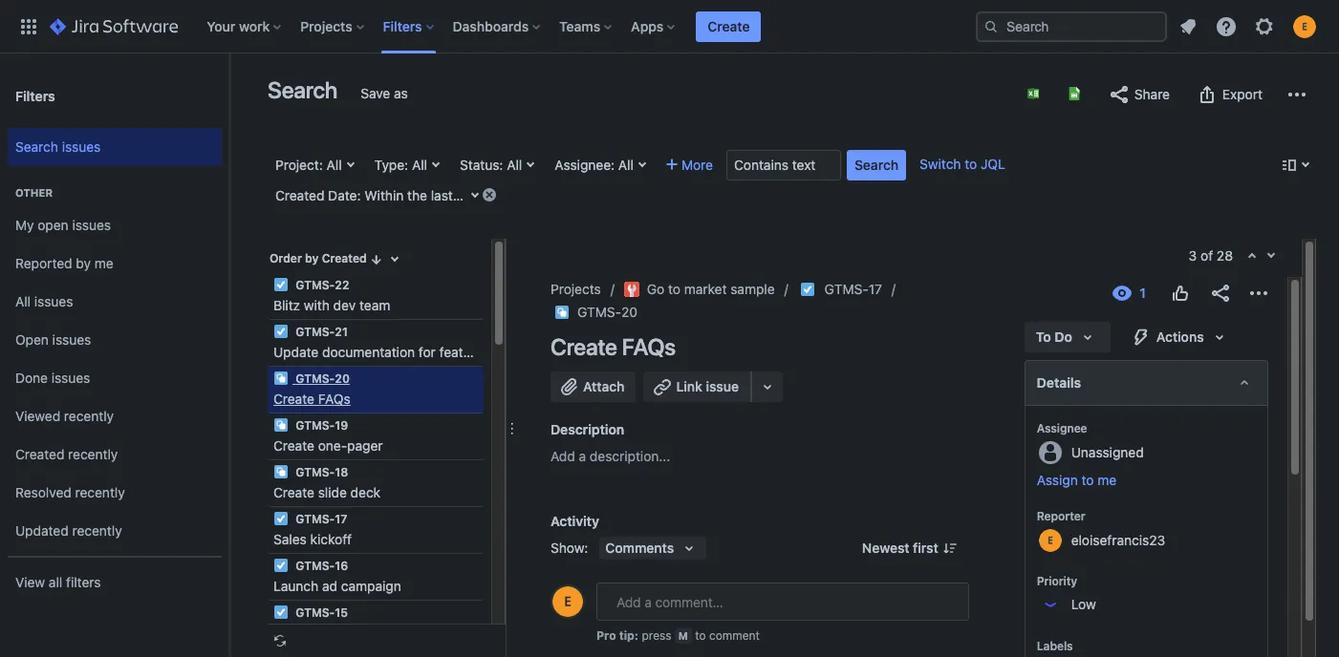Task type: vqa. For each thing, say whether or not it's contained in the screenshot.
Search issues link
yes



Task type: describe. For each thing, give the bounding box(es) containing it.
created inside 'other' group
[[15, 446, 64, 462]]

dev
[[333, 297, 356, 314]]

gtms- for create one-pager
[[296, 419, 335, 433]]

next issue 'gtms-19' ( type 'j' ) image
[[1264, 249, 1279, 264]]

gtms-22
[[293, 278, 349, 293]]

share image
[[1209, 282, 1232, 305]]

20 inside gtms-20 link
[[621, 304, 638, 320]]

activity
[[551, 513, 599, 530]]

assignee
[[1037, 422, 1087, 436]]

reported by me
[[15, 255, 113, 271]]

work
[[239, 18, 270, 34]]

gtms- right task image
[[825, 281, 869, 297]]

a
[[579, 448, 586, 465]]

jql
[[981, 156, 1006, 172]]

task image for update documentation for feature update
[[273, 324, 289, 339]]

to right m
[[695, 629, 706, 643]]

by for reported
[[76, 255, 91, 271]]

newest first
[[862, 540, 938, 556]]

gtms- down projects link
[[577, 304, 622, 320]]

open
[[15, 331, 49, 348]]

task image inside gtms-15 link
[[273, 605, 289, 620]]

actions image
[[1248, 282, 1270, 305]]

assign to me
[[1037, 472, 1117, 488]]

filters button
[[377, 11, 441, 42]]

more
[[682, 157, 713, 173]]

task image
[[800, 282, 815, 297]]

recently for resolved recently
[[75, 484, 125, 501]]

update documentation for feature update
[[273, 344, 530, 360]]

labels pin to top. only you can see pinned fields. image
[[1077, 640, 1092, 655]]

gtms- for sales kickoff
[[296, 512, 335, 527]]

0 vertical spatial gtms-20
[[577, 304, 638, 320]]

projects for projects popup button
[[300, 18, 352, 34]]

order by created link
[[268, 247, 386, 270]]

small image
[[369, 252, 384, 268]]

for
[[419, 344, 436, 360]]

labels
[[1037, 640, 1073, 654]]

description...
[[590, 448, 670, 465]]

open in microsoft excel image
[[1026, 86, 1041, 101]]

more button
[[659, 150, 721, 181]]

create button
[[696, 11, 761, 42]]

slide
[[318, 485, 347, 501]]

assignee: all
[[555, 157, 634, 173]]

resolved
[[15, 484, 72, 501]]

newest first image
[[942, 541, 958, 556]]

sample
[[731, 281, 775, 297]]

campaign
[[341, 578, 401, 595]]

resolved recently link
[[8, 474, 222, 512]]

done issues link
[[8, 359, 222, 398]]

gtms- for update documentation for feature update
[[296, 325, 335, 339]]

feature
[[439, 344, 483, 360]]

1 horizontal spatial search
[[268, 76, 338, 103]]

details
[[1037, 375, 1081, 391]]

description
[[551, 422, 624, 438]]

gtms-17 link
[[825, 278, 882, 301]]

low
[[1071, 597, 1096, 613]]

done issues
[[15, 370, 90, 386]]

18
[[335, 466, 348, 480]]

sub task image for create slide deck
[[273, 465, 289, 480]]

issues for all issues
[[34, 293, 73, 309]]

viewed
[[15, 408, 60, 424]]

reported
[[15, 255, 72, 271]]

your
[[207, 18, 235, 34]]

viewed recently
[[15, 408, 114, 424]]

to
[[1036, 329, 1051, 345]]

create for gtms-20
[[273, 391, 314, 407]]

comments button
[[600, 537, 707, 560]]

assignee:
[[555, 157, 615, 173]]

launch
[[273, 578, 319, 595]]

Search field
[[976, 11, 1167, 42]]

dashboards
[[453, 18, 529, 34]]

kickoff
[[310, 532, 352, 548]]

issues inside my open issues link
[[72, 217, 111, 233]]

search issues link
[[8, 128, 222, 166]]

create slide deck
[[273, 485, 381, 501]]

updated recently
[[15, 523, 122, 539]]

0 horizontal spatial faqs
[[318, 391, 351, 407]]

notifications image
[[1177, 15, 1200, 38]]

create for gtms-18
[[273, 485, 314, 501]]

updated
[[15, 523, 69, 539]]

go to market sample
[[647, 281, 775, 297]]

1 horizontal spatial faqs
[[622, 334, 676, 360]]

gtms-15 link
[[270, 601, 482, 647]]

me for assign to me
[[1098, 472, 1117, 488]]

21
[[335, 325, 348, 339]]

reported by me link
[[8, 245, 222, 283]]

my
[[15, 217, 34, 233]]

open
[[38, 217, 69, 233]]

documentation
[[322, 344, 415, 360]]

0 vertical spatial created
[[322, 251, 367, 266]]

order
[[270, 251, 302, 266]]

issues for open issues
[[52, 331, 91, 348]]

my open issues
[[15, 217, 111, 233]]

0 vertical spatial all
[[618, 157, 634, 173]]

switch to jql link
[[920, 156, 1006, 172]]

gtms-18
[[293, 466, 348, 480]]

your profile and settings image
[[1293, 15, 1316, 38]]

filters inside dropdown button
[[383, 18, 422, 34]]

0 horizontal spatial 17
[[335, 512, 347, 527]]

gtms- down ad
[[296, 606, 335, 620]]

create up attach button
[[551, 334, 617, 360]]

dashboards button
[[447, 11, 548, 42]]

link web pages and more image
[[756, 376, 779, 399]]

1 vertical spatial filters
[[15, 87, 55, 104]]

unassigned
[[1071, 444, 1144, 460]]

16
[[335, 559, 348, 574]]

your work
[[207, 18, 270, 34]]

assign to me button
[[1037, 471, 1248, 490]]

sub task image for create faqs
[[273, 371, 289, 386]]

apps
[[631, 18, 664, 34]]

0 vertical spatial gtms-17
[[825, 281, 882, 297]]

view all filters
[[15, 574, 101, 590]]

3
[[1189, 248, 1197, 264]]

share link
[[1098, 79, 1180, 110]]

by for order
[[305, 251, 319, 266]]

search issues
[[15, 138, 101, 154]]

m
[[679, 630, 688, 642]]

sales
[[273, 532, 307, 548]]

0 vertical spatial create faqs
[[551, 334, 676, 360]]

view all filters link
[[8, 564, 222, 602]]

export
[[1223, 86, 1263, 102]]

add a description...
[[551, 448, 670, 465]]

gtms- for create slide deck
[[296, 466, 335, 480]]

as
[[394, 85, 408, 101]]

Search issues using keywords text field
[[727, 150, 841, 181]]

first
[[913, 540, 938, 556]]

teams
[[559, 18, 601, 34]]



Task type: locate. For each thing, give the bounding box(es) containing it.
press
[[642, 629, 671, 643]]

all inside 'other' group
[[15, 293, 31, 309]]

issues inside "done issues" link
[[51, 370, 90, 386]]

0 vertical spatial 20
[[621, 304, 638, 320]]

0 horizontal spatial projects
[[300, 18, 352, 34]]

resolved recently
[[15, 484, 125, 501]]

gtms- up sales kickoff
[[296, 512, 335, 527]]

created recently link
[[8, 436, 222, 474]]

0 horizontal spatial gtms-20
[[293, 372, 350, 386]]

recently for created recently
[[68, 446, 118, 462]]

gtms- down update
[[296, 372, 335, 386]]

search inside "group"
[[15, 138, 58, 154]]

1 horizontal spatial by
[[305, 251, 319, 266]]

go to market sample image
[[624, 282, 639, 297]]

filters
[[383, 18, 422, 34], [15, 87, 55, 104]]

issues for done issues
[[51, 370, 90, 386]]

1 horizontal spatial gtms-17
[[825, 281, 882, 297]]

issues inside all issues link
[[34, 293, 73, 309]]

1 horizontal spatial create faqs
[[551, 334, 676, 360]]

by right reported
[[76, 255, 91, 271]]

0 vertical spatial 17
[[869, 281, 882, 297]]

created down viewed
[[15, 446, 64, 462]]

search up other
[[15, 138, 58, 154]]

search
[[268, 76, 338, 103], [15, 138, 58, 154], [855, 157, 899, 173]]

gtms- for launch ad campaign
[[296, 559, 335, 574]]

projects right the work
[[300, 18, 352, 34]]

export button
[[1186, 79, 1272, 110]]

task image up update
[[273, 324, 289, 339]]

to right assign
[[1082, 472, 1094, 488]]

1 vertical spatial gtms-17
[[293, 512, 347, 527]]

0 vertical spatial search
[[268, 76, 338, 103]]

by right order on the left of page
[[305, 251, 319, 266]]

search left 'switch' at the top right of page
[[855, 157, 899, 173]]

sub task image
[[273, 371, 289, 386], [273, 465, 289, 480]]

gtms-20 down update
[[293, 372, 350, 386]]

sub task image left gtms-18 on the bottom left
[[273, 465, 289, 480]]

launch ad campaign
[[273, 578, 401, 595]]

create faqs up gtms-19
[[273, 391, 351, 407]]

5 task image from the top
[[273, 605, 289, 620]]

create inside button
[[708, 18, 750, 34]]

priority pin to top. only you can see pinned fields. image
[[1081, 575, 1097, 590]]

all up open
[[15, 293, 31, 309]]

0 horizontal spatial all
[[15, 293, 31, 309]]

issues inside search issues link
[[62, 138, 101, 154]]

me
[[94, 255, 113, 271], [1098, 472, 1117, 488]]

0 vertical spatial sub task image
[[273, 371, 289, 386]]

previous issue 'gtms-21' ( type 'k' ) image
[[1245, 250, 1260, 265]]

1 horizontal spatial 17
[[869, 281, 882, 297]]

gtms- up ad
[[296, 559, 335, 574]]

28
[[1217, 248, 1233, 264]]

teams button
[[554, 11, 620, 42]]

gtms-21
[[293, 325, 348, 339]]

task image up blitz
[[273, 277, 289, 293]]

me down my open issues link
[[94, 255, 113, 271]]

1 horizontal spatial gtms-20
[[577, 304, 638, 320]]

vote options: no one has voted for this issue yet. image
[[1169, 282, 1192, 305]]

task image
[[273, 277, 289, 293], [273, 324, 289, 339], [273, 511, 289, 527], [273, 558, 289, 574], [273, 605, 289, 620]]

projects link
[[551, 278, 601, 301]]

settings image
[[1253, 15, 1276, 38]]

20 down documentation
[[335, 372, 350, 386]]

all issues link
[[8, 283, 222, 321]]

2 horizontal spatial search
[[855, 157, 899, 173]]

banner
[[0, 0, 1339, 54]]

2 vertical spatial search
[[855, 157, 899, 173]]

17 right task image
[[869, 281, 882, 297]]

projects inside popup button
[[300, 18, 352, 34]]

primary element
[[11, 0, 976, 53]]

attach
[[583, 379, 625, 395]]

assignee pin to top. only you can see pinned fields. image
[[1091, 422, 1107, 437]]

0 horizontal spatial 20
[[335, 372, 350, 386]]

1 vertical spatial faqs
[[318, 391, 351, 407]]

2 sub task image from the top
[[273, 465, 289, 480]]

task image for blitz with dev team
[[273, 277, 289, 293]]

1 vertical spatial create faqs
[[273, 391, 351, 407]]

to for jql
[[965, 156, 977, 172]]

me inside button
[[1098, 472, 1117, 488]]

gtms- for create faqs
[[296, 372, 335, 386]]

sub task image
[[273, 418, 289, 433]]

task image for launch ad campaign
[[273, 558, 289, 574]]

newest first button
[[851, 537, 969, 560]]

done
[[15, 370, 48, 386]]

copy link to issue image
[[634, 304, 649, 319]]

viewed recently link
[[8, 398, 222, 436]]

1 vertical spatial 17
[[335, 512, 347, 527]]

updated recently link
[[8, 512, 222, 551]]

to for market
[[668, 281, 681, 297]]

recently for updated recently
[[72, 523, 122, 539]]

task image for sales kickoff
[[273, 511, 289, 527]]

comment
[[709, 629, 760, 643]]

deck
[[351, 485, 381, 501]]

issues for search issues
[[62, 138, 101, 154]]

team
[[359, 297, 390, 314]]

gtms- up create one-pager
[[296, 419, 335, 433]]

faqs down copy link to issue icon
[[622, 334, 676, 360]]

sales kickoff
[[273, 532, 352, 548]]

search down projects popup button
[[268, 76, 338, 103]]

15
[[335, 606, 348, 620]]

to left the jql
[[965, 156, 977, 172]]

newest
[[862, 540, 910, 556]]

search for search issues
[[15, 138, 58, 154]]

1 vertical spatial all
[[15, 293, 31, 309]]

1 task image from the top
[[273, 277, 289, 293]]

link issue
[[676, 379, 739, 395]]

to inside button
[[1082, 472, 1094, 488]]

issues
[[62, 138, 101, 154], [72, 217, 111, 233], [34, 293, 73, 309], [52, 331, 91, 348], [51, 370, 90, 386]]

Add a comment… field
[[597, 583, 969, 621]]

17 up kickoff
[[335, 512, 347, 527]]

attach button
[[551, 372, 636, 402]]

save as
[[361, 85, 408, 101]]

3 task image from the top
[[273, 511, 289, 527]]

open in google sheets image
[[1067, 86, 1082, 101]]

filters up as in the top of the page
[[383, 18, 422, 34]]

issue
[[706, 379, 739, 395]]

gtms-17
[[825, 281, 882, 297], [293, 512, 347, 527]]

1 horizontal spatial projects
[[551, 281, 601, 297]]

0 horizontal spatial by
[[76, 255, 91, 271]]

20 down go to market sample icon
[[621, 304, 638, 320]]

search image
[[984, 19, 999, 34]]

remove criteria image
[[482, 187, 497, 203]]

0 horizontal spatial me
[[94, 255, 113, 271]]

search for search button
[[855, 157, 899, 173]]

0 vertical spatial projects
[[300, 18, 352, 34]]

me for reported by me
[[94, 255, 113, 271]]

1 vertical spatial search
[[15, 138, 58, 154]]

recently down created recently link
[[75, 484, 125, 501]]

task image up sales on the left bottom of the page
[[273, 511, 289, 527]]

blitz with dev team
[[273, 297, 390, 314]]

other
[[15, 186, 53, 199]]

recently down resolved recently link
[[72, 523, 122, 539]]

faqs up 19
[[318, 391, 351, 407]]

link
[[676, 379, 703, 395]]

all issues
[[15, 293, 73, 309]]

1 horizontal spatial filters
[[383, 18, 422, 34]]

recently up created recently in the bottom left of the page
[[64, 408, 114, 424]]

gtms-19
[[293, 419, 348, 433]]

4 task image from the top
[[273, 558, 289, 574]]

0 vertical spatial filters
[[383, 18, 422, 34]]

help image
[[1215, 15, 1238, 38]]

1 horizontal spatial me
[[1098, 472, 1117, 488]]

create down sub task icon
[[273, 438, 314, 454]]

gtms-16
[[293, 559, 348, 574]]

by inside 'other' group
[[76, 255, 91, 271]]

ad
[[322, 578, 337, 595]]

1 horizontal spatial created
[[322, 251, 367, 266]]

all right assignee:
[[618, 157, 634, 173]]

0 horizontal spatial create faqs
[[273, 391, 351, 407]]

gtms- for blitz with dev team
[[296, 278, 335, 293]]

other group
[[8, 166, 222, 556]]

projects up gtms-20 link
[[551, 281, 601, 297]]

appswitcher icon image
[[17, 15, 40, 38]]

0 horizontal spatial filters
[[15, 87, 55, 104]]

1 horizontal spatial 20
[[621, 304, 638, 320]]

create down gtms-18 on the bottom left
[[273, 485, 314, 501]]

1 vertical spatial me
[[1098, 472, 1117, 488]]

0 horizontal spatial created
[[15, 446, 64, 462]]

0 vertical spatial me
[[94, 255, 113, 271]]

gtms- up with in the left top of the page
[[296, 278, 335, 293]]

create faqs down gtms-20 link
[[551, 334, 676, 360]]

create for gtms-19
[[273, 438, 314, 454]]

search inside button
[[855, 157, 899, 173]]

gtms-20
[[577, 304, 638, 320], [293, 372, 350, 386]]

profile image of eloisefrancis23 image
[[553, 587, 583, 618]]

to right go
[[668, 281, 681, 297]]

gtms-17 right task image
[[825, 281, 882, 297]]

recently for viewed recently
[[64, 408, 114, 424]]

to do
[[1036, 329, 1072, 345]]

2 task image from the top
[[273, 324, 289, 339]]

to for me
[[1082, 472, 1094, 488]]

create up sub task icon
[[273, 391, 314, 407]]

search issues group
[[8, 122, 222, 172]]

me down unassigned
[[1098, 472, 1117, 488]]

view
[[15, 574, 45, 590]]

one-
[[318, 438, 347, 454]]

market
[[684, 281, 727, 297]]

search button
[[847, 150, 906, 181]]

gtms-17 up sales kickoff
[[293, 512, 347, 527]]

sub task image down update
[[273, 371, 289, 386]]

assign
[[1037, 472, 1078, 488]]

issues inside the open issues link
[[52, 331, 91, 348]]

1 sub task image from the top
[[273, 371, 289, 386]]

open issues
[[15, 331, 91, 348]]

pager
[[347, 438, 383, 454]]

1 vertical spatial sub task image
[[273, 465, 289, 480]]

0 horizontal spatial gtms-17
[[293, 512, 347, 527]]

create one-pager
[[273, 438, 383, 454]]

jira software image
[[50, 15, 178, 38], [50, 15, 178, 38]]

created up 22
[[322, 251, 367, 266]]

0 horizontal spatial search
[[15, 138, 58, 154]]

1 vertical spatial created
[[15, 446, 64, 462]]

save as button
[[351, 78, 418, 109]]

gtms- down with in the left top of the page
[[296, 325, 335, 339]]

my open issues link
[[8, 206, 222, 245]]

gtms-20 down go to market sample icon
[[577, 304, 638, 320]]

create right apps dropdown button
[[708, 18, 750, 34]]

gtms-
[[296, 278, 335, 293], [825, 281, 869, 297], [577, 304, 622, 320], [296, 325, 335, 339], [296, 372, 335, 386], [296, 419, 335, 433], [296, 466, 335, 480], [296, 512, 335, 527], [296, 559, 335, 574], [296, 606, 335, 620]]

me inside 'other' group
[[94, 255, 113, 271]]

recently down "viewed recently" link
[[68, 446, 118, 462]]

task image down launch
[[273, 605, 289, 620]]

pro
[[597, 629, 616, 643]]

task image up launch
[[273, 558, 289, 574]]

1 horizontal spatial all
[[618, 157, 634, 173]]

faqs
[[622, 334, 676, 360], [318, 391, 351, 407]]

1 vertical spatial projects
[[551, 281, 601, 297]]

comments
[[606, 540, 674, 556]]

blitz
[[273, 297, 300, 314]]

1 vertical spatial 20
[[335, 372, 350, 386]]

created
[[322, 251, 367, 266], [15, 446, 64, 462]]

banner containing your work
[[0, 0, 1339, 54]]

update
[[273, 344, 319, 360]]

go
[[647, 281, 665, 297]]

actions button
[[1118, 322, 1242, 353]]

order by created
[[270, 251, 367, 266]]

gtms- up create slide deck
[[296, 466, 335, 480]]

share
[[1135, 86, 1170, 102]]

details element
[[1025, 360, 1269, 406]]

projects for projects link
[[551, 281, 601, 297]]

pro tip: press m to comment
[[597, 629, 760, 643]]

filters up "search issues" in the top left of the page
[[15, 87, 55, 104]]

1 vertical spatial gtms-20
[[293, 372, 350, 386]]

update
[[487, 344, 530, 360]]

0 vertical spatial faqs
[[622, 334, 676, 360]]



